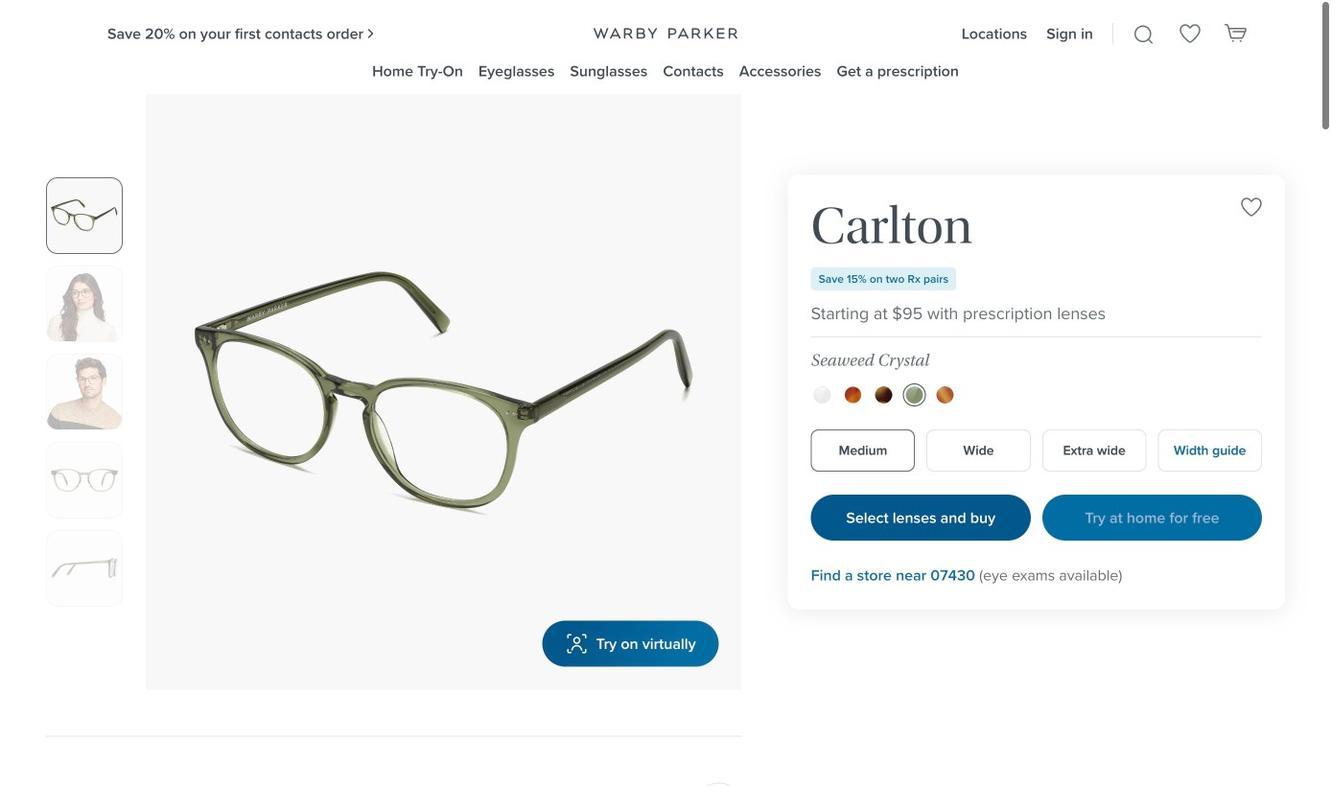 Task type: describe. For each thing, give the bounding box(es) containing it.
pdp thumbnail image 5 image
[[47, 531, 122, 606]]

pdp thumbnail image 2 image
[[47, 266, 122, 341]]

pdp thumbnail image 1 image
[[47, 178, 122, 253]]

seaweed crystal image
[[906, 386, 923, 404]]

warby parker logo image
[[593, 28, 738, 39]]

crystal button
[[814, 386, 831, 404]]



Task type: locate. For each thing, give the bounding box(es) containing it.
style options for carlton option group
[[811, 383, 1262, 406]]

maple-tortoise button
[[845, 386, 862, 404]]

pdp thumbnail image 3 image
[[47, 355, 122, 429]]

seaweed-crystal button
[[906, 386, 923, 404]]

ristretto-tortoise button
[[875, 386, 893, 404]]

frame angle image image
[[811, 197, 934, 289]]

sequoia-tortoise button
[[937, 386, 954, 404]]

pdp thumbnail image 4 image
[[47, 443, 122, 518]]

cart image
[[1225, 21, 1248, 44]]



Task type: vqa. For each thing, say whether or not it's contained in the screenshot.
THE STYLE OPTIONS FOR CARLTON option group at the right of the page
yes



